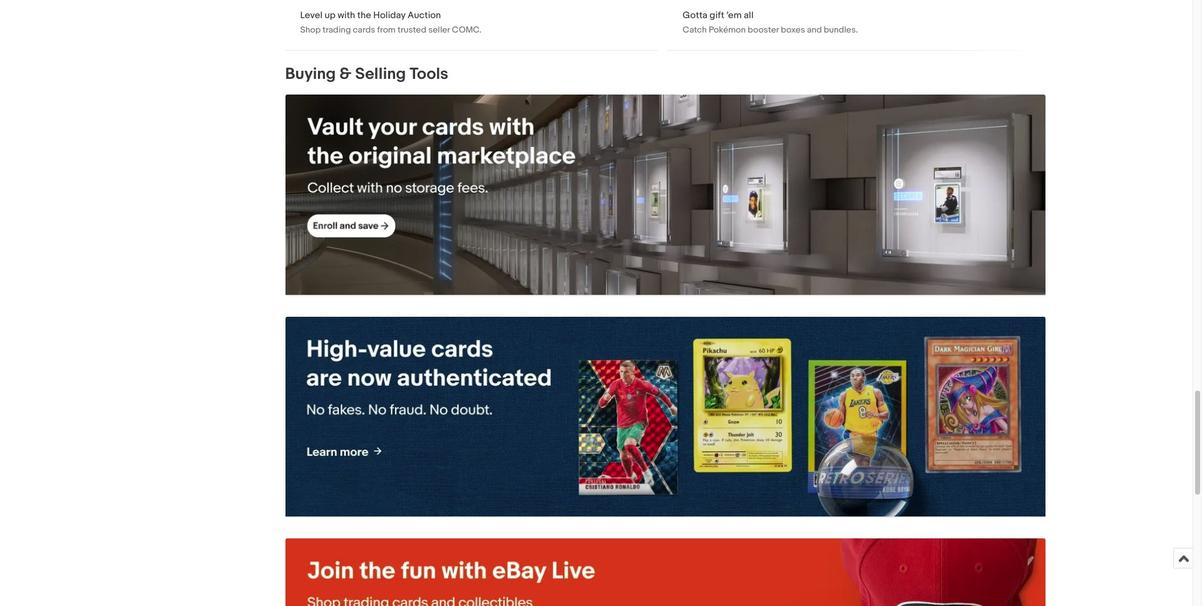 Task type: locate. For each thing, give the bounding box(es) containing it.
catch
[[683, 25, 707, 35]]

None text field
[[668, 0, 1040, 50], [285, 538, 1045, 606], [668, 0, 1040, 50]]

None text field
[[285, 0, 658, 50], [285, 95, 1045, 295], [285, 317, 1045, 517], [285, 0, 658, 50]]

from
[[377, 25, 396, 35]]

tools
[[410, 65, 448, 84]]

vault image image
[[285, 95, 1045, 295]]

high-value cards are now authenticated. learn more here. image
[[285, 317, 1045, 517]]

pokémon
[[709, 25, 746, 35]]

bundles.
[[824, 25, 858, 35]]

auction
[[408, 10, 441, 21]]

with
[[338, 10, 355, 21]]

boxes
[[781, 25, 805, 35]]

ebay live image image
[[285, 538, 1045, 606]]

level up with the holiday auction shop trading cards from trusted seller comc.
[[300, 10, 482, 35]]

up
[[325, 10, 336, 21]]

seller
[[428, 25, 450, 35]]

'em
[[727, 10, 742, 21]]

all
[[744, 10, 754, 21]]

selling
[[355, 65, 406, 84]]

level
[[300, 10, 323, 21]]

the
[[357, 10, 371, 21]]



Task type: describe. For each thing, give the bounding box(es) containing it.
trusted
[[398, 25, 426, 35]]

holiday
[[373, 10, 406, 21]]

shop
[[300, 25, 321, 35]]

buying
[[285, 65, 336, 84]]

cards
[[353, 25, 375, 35]]

none text field ebay live image
[[285, 538, 1045, 606]]

gift
[[710, 10, 724, 21]]

gotta
[[683, 10, 708, 21]]

&
[[339, 65, 352, 84]]

none text field high-value cards are now authenticated. learn more here.
[[285, 317, 1045, 517]]

buying & selling tools
[[285, 65, 448, 84]]

trading
[[323, 25, 351, 35]]

comc.
[[452, 25, 482, 35]]

none text field vault image
[[285, 95, 1045, 295]]

gotta gift 'em all catch pokémon booster boxes and bundles.
[[683, 10, 858, 35]]

and
[[807, 25, 822, 35]]

booster
[[748, 25, 779, 35]]



Task type: vqa. For each thing, say whether or not it's contained in the screenshot.
The North Face Face
no



